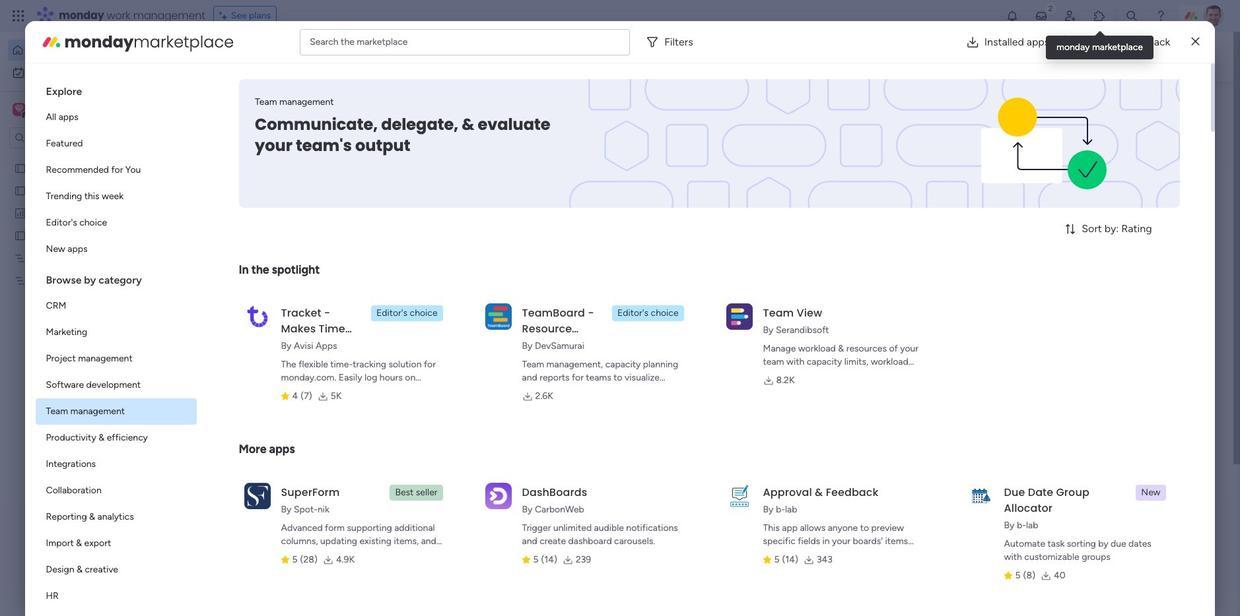 Task type: describe. For each thing, give the bounding box(es) containing it.
2 public board image from the top
[[14, 184, 26, 197]]

close update feed (inbox) image
[[244, 497, 260, 513]]

dapulse x slim image
[[1192, 34, 1199, 50]]

dapulse x slim image
[[1161, 96, 1177, 112]]

update feed image
[[1035, 9, 1048, 22]]

notifications image
[[1006, 9, 1019, 22]]

2 element
[[377, 497, 393, 513]]

workspace image
[[15, 102, 24, 117]]

select product image
[[12, 9, 25, 22]]

monday marketplace image
[[1093, 9, 1106, 22]]

terry turtle image
[[275, 543, 301, 569]]

v2 user feedback image
[[993, 49, 1003, 64]]

monday marketplace image
[[41, 31, 62, 52]]

component image
[[260, 262, 272, 274]]



Task type: locate. For each thing, give the bounding box(es) containing it.
Search in workspace field
[[28, 130, 110, 146]]

workspace selection element
[[13, 102, 110, 119]]

2 vertical spatial public board image
[[14, 229, 26, 242]]

2 check circle image from the top
[[1002, 141, 1011, 151]]

help image
[[1154, 9, 1167, 22]]

terry turtle image
[[1203, 5, 1224, 26]]

option
[[8, 40, 160, 61], [8, 62, 160, 83], [35, 104, 196, 131], [35, 131, 196, 157], [0, 156, 168, 159], [35, 157, 196, 184], [35, 184, 196, 210], [35, 210, 196, 236], [35, 236, 196, 263], [35, 293, 196, 320], [35, 320, 196, 346], [35, 346, 196, 372], [35, 372, 196, 399], [35, 399, 196, 425], [35, 425, 196, 452], [35, 452, 196, 478], [35, 478, 196, 505], [35, 505, 196, 531], [35, 531, 196, 557], [35, 557, 196, 584], [35, 584, 196, 610]]

3 public board image from the top
[[14, 229, 26, 242]]

search everything image
[[1125, 9, 1138, 22]]

heading
[[35, 74, 196, 104], [35, 263, 196, 293]]

check circle image
[[1002, 124, 1011, 134], [1002, 141, 1011, 151]]

v2 bolt switch image
[[1096, 49, 1104, 64]]

help center element
[[983, 545, 1181, 597]]

close recently visited image
[[244, 108, 260, 123]]

public board image
[[14, 162, 26, 174], [14, 184, 26, 197], [14, 229, 26, 242]]

1 vertical spatial check circle image
[[1002, 141, 1011, 151]]

quick search results list box
[[244, 123, 951, 460]]

invite members image
[[1064, 9, 1077, 22]]

0 vertical spatial public board image
[[14, 162, 26, 174]]

banner logo image
[[923, 79, 1164, 208]]

2 image
[[1045, 1, 1057, 16]]

1 check circle image from the top
[[1002, 124, 1011, 134]]

0 vertical spatial heading
[[35, 74, 196, 104]]

2 heading from the top
[[35, 263, 196, 293]]

workspace image
[[13, 102, 26, 117]]

1 vertical spatial heading
[[35, 263, 196, 293]]

circle o image
[[1002, 175, 1011, 184]]

see plans image
[[219, 9, 231, 23]]

1 vertical spatial public board image
[[14, 184, 26, 197]]

list box
[[35, 74, 196, 617], [0, 154, 168, 470]]

1 heading from the top
[[35, 74, 196, 104]]

0 vertical spatial check circle image
[[1002, 124, 1011, 134]]

1 public board image from the top
[[14, 162, 26, 174]]

getting started element
[[983, 481, 1181, 534]]

public dashboard image
[[14, 207, 26, 219]]

app logo image
[[244, 304, 270, 330], [485, 304, 511, 330], [726, 304, 753, 330], [244, 483, 270, 510], [485, 483, 511, 510], [726, 483, 753, 510], [967, 483, 994, 510]]



Task type: vqa. For each thing, say whether or not it's contained in the screenshot.
second Workspace icon from right
no



